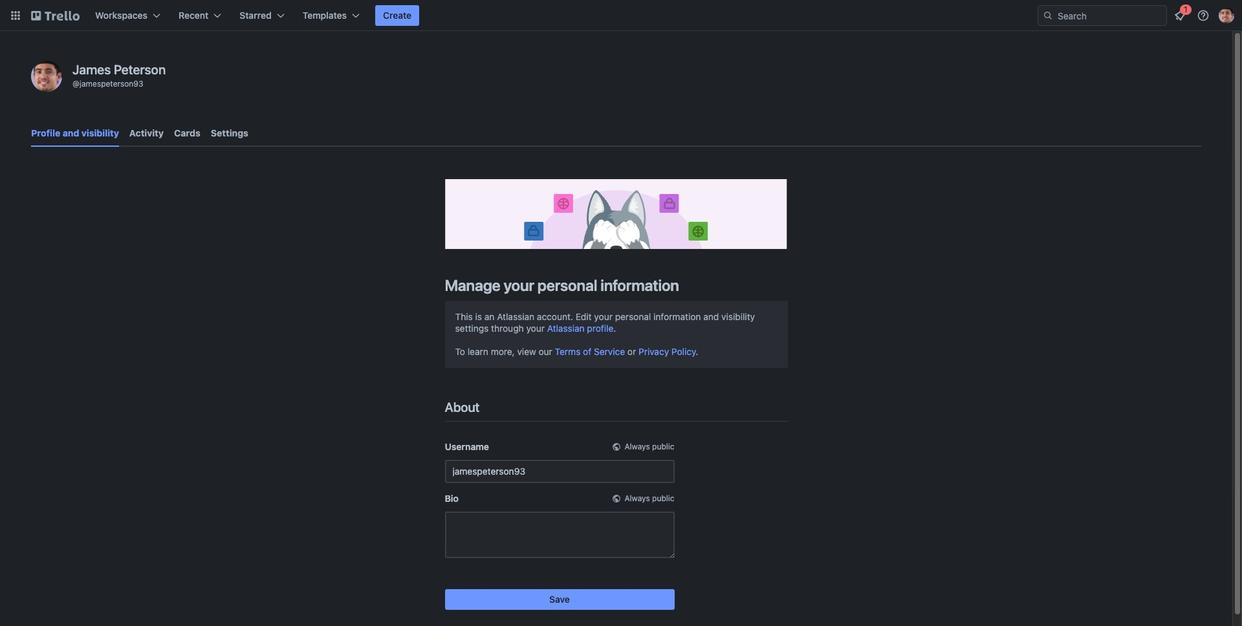 Task type: describe. For each thing, give the bounding box(es) containing it.
starred
[[240, 10, 272, 21]]

terms
[[555, 346, 581, 357]]

settings
[[455, 323, 489, 334]]

terms of service link
[[555, 346, 625, 357]]

about
[[445, 400, 480, 415]]

service
[[594, 346, 625, 357]]

james peterson (jamespeterson93) image
[[1219, 8, 1234, 23]]

james peterson @ jamespeterson93
[[72, 62, 166, 89]]

cards link
[[174, 122, 200, 145]]

. inside . to learn more, view our
[[614, 323, 616, 334]]

learn
[[468, 346, 488, 357]]

public for bio
[[652, 493, 674, 503]]

personal inside this is an atlassian account. edit your personal information and visibility settings through your
[[615, 311, 651, 322]]

workspaces
[[95, 10, 148, 21]]

to
[[455, 346, 465, 357]]

Username text field
[[445, 460, 674, 483]]

manage
[[445, 276, 500, 294]]

peterson
[[114, 62, 166, 77]]

more,
[[491, 346, 515, 357]]

information inside this is an atlassian account. edit your personal information and visibility settings through your
[[653, 311, 701, 322]]

primary element
[[0, 0, 1242, 31]]

open information menu image
[[1197, 9, 1210, 22]]

visibility inside profile and visibility link
[[81, 127, 119, 138]]

1 horizontal spatial .
[[696, 346, 698, 357]]

jamespeterson93
[[80, 79, 143, 89]]

2 vertical spatial your
[[526, 323, 545, 334]]

create button
[[375, 5, 419, 26]]

starred button
[[232, 5, 292, 26]]

james peterson (jamespeterson93) image
[[31, 61, 62, 92]]

settings link
[[211, 122, 248, 145]]

back to home image
[[31, 5, 80, 26]]

visibility inside this is an atlassian account. edit your personal information and visibility settings through your
[[721, 311, 755, 322]]

always public for username
[[625, 442, 674, 451]]

cards
[[174, 127, 200, 138]]

@
[[72, 79, 80, 89]]

view
[[517, 346, 536, 357]]

recent button
[[171, 5, 229, 26]]

atlassian profile
[[547, 323, 614, 334]]

and inside this is an atlassian account. edit your personal information and visibility settings through your
[[703, 311, 719, 322]]

profile and visibility link
[[31, 122, 119, 147]]

search image
[[1043, 10, 1053, 21]]

workspaces button
[[87, 5, 168, 26]]

profile
[[587, 323, 614, 334]]

our
[[539, 346, 552, 357]]

always for username
[[625, 442, 650, 451]]

profile
[[31, 127, 60, 138]]



Task type: locate. For each thing, give the bounding box(es) containing it.
username
[[445, 441, 489, 452]]

0 vertical spatial information
[[600, 276, 679, 294]]

0 horizontal spatial atlassian
[[497, 311, 534, 322]]

1 horizontal spatial personal
[[615, 311, 651, 322]]

1 vertical spatial information
[[653, 311, 701, 322]]

privacy policy link
[[639, 346, 696, 357]]

settings
[[211, 127, 248, 138]]

1 horizontal spatial visibility
[[721, 311, 755, 322]]

visibility
[[81, 127, 119, 138], [721, 311, 755, 322]]

of
[[583, 346, 591, 357]]

through
[[491, 323, 524, 334]]

activity
[[129, 127, 164, 138]]

1 always from the top
[[625, 442, 650, 451]]

atlassian down account.
[[547, 323, 585, 334]]

always public
[[625, 442, 674, 451], [625, 493, 674, 503]]

1 horizontal spatial and
[[703, 311, 719, 322]]

is
[[475, 311, 482, 322]]

your up 'profile'
[[594, 311, 613, 322]]

2 always from the top
[[625, 493, 650, 503]]

0 vertical spatial and
[[63, 127, 79, 138]]

always
[[625, 442, 650, 451], [625, 493, 650, 503]]

terms of service or privacy policy .
[[555, 346, 698, 357]]

policy
[[671, 346, 696, 357]]

2 public from the top
[[652, 493, 674, 503]]

1 vertical spatial .
[[696, 346, 698, 357]]

an
[[484, 311, 495, 322]]

and
[[63, 127, 79, 138], [703, 311, 719, 322]]

always public for bio
[[625, 493, 674, 503]]

account.
[[537, 311, 573, 322]]

templates button
[[295, 5, 367, 26]]

0 vertical spatial always
[[625, 442, 650, 451]]

atlassian
[[497, 311, 534, 322], [547, 323, 585, 334]]

0 vertical spatial your
[[504, 276, 534, 294]]

1 vertical spatial always public
[[625, 493, 674, 503]]

your down account.
[[526, 323, 545, 334]]

Search field
[[1053, 6, 1166, 25]]

atlassian up through at the left bottom of the page
[[497, 311, 534, 322]]

1 always public from the top
[[625, 442, 674, 451]]

1 vertical spatial visibility
[[721, 311, 755, 322]]

your
[[504, 276, 534, 294], [594, 311, 613, 322], [526, 323, 545, 334]]

.
[[614, 323, 616, 334], [696, 346, 698, 357]]

. right privacy
[[696, 346, 698, 357]]

atlassian inside this is an atlassian account. edit your personal information and visibility settings through your
[[497, 311, 534, 322]]

manage your personal information
[[445, 276, 679, 294]]

. up service
[[614, 323, 616, 334]]

edit
[[576, 311, 592, 322]]

information up policy
[[653, 311, 701, 322]]

. to learn more, view our
[[455, 323, 616, 357]]

1 vertical spatial and
[[703, 311, 719, 322]]

1 vertical spatial public
[[652, 493, 674, 503]]

0 horizontal spatial visibility
[[81, 127, 119, 138]]

recent
[[179, 10, 209, 21]]

0 horizontal spatial .
[[614, 323, 616, 334]]

save
[[549, 594, 570, 605]]

1 notification image
[[1172, 8, 1188, 23]]

personal up the or
[[615, 311, 651, 322]]

1 public from the top
[[652, 442, 674, 451]]

0 vertical spatial visibility
[[81, 127, 119, 138]]

this
[[455, 311, 473, 322]]

Bio text field
[[445, 512, 674, 558]]

information up this is an atlassian account. edit your personal information and visibility settings through your
[[600, 276, 679, 294]]

profile and visibility
[[31, 127, 119, 138]]

templates
[[303, 10, 347, 21]]

1 vertical spatial always
[[625, 493, 650, 503]]

personal
[[537, 276, 597, 294], [615, 311, 651, 322]]

privacy
[[639, 346, 669, 357]]

create
[[383, 10, 412, 21]]

and inside profile and visibility link
[[63, 127, 79, 138]]

activity link
[[129, 122, 164, 145]]

always for bio
[[625, 493, 650, 503]]

bio
[[445, 493, 459, 504]]

0 horizontal spatial personal
[[537, 276, 597, 294]]

0 vertical spatial public
[[652, 442, 674, 451]]

save button
[[445, 589, 674, 610]]

0 vertical spatial always public
[[625, 442, 674, 451]]

personal up account.
[[537, 276, 597, 294]]

or
[[627, 346, 636, 357]]

atlassian profile link
[[547, 323, 614, 334]]

information
[[600, 276, 679, 294], [653, 311, 701, 322]]

2 always public from the top
[[625, 493, 674, 503]]

1 vertical spatial personal
[[615, 311, 651, 322]]

public for username
[[652, 442, 674, 451]]

public
[[652, 442, 674, 451], [652, 493, 674, 503]]

0 horizontal spatial and
[[63, 127, 79, 138]]

0 vertical spatial .
[[614, 323, 616, 334]]

1 vertical spatial your
[[594, 311, 613, 322]]

0 vertical spatial atlassian
[[497, 311, 534, 322]]

0 vertical spatial personal
[[537, 276, 597, 294]]

1 horizontal spatial atlassian
[[547, 323, 585, 334]]

james
[[72, 62, 111, 77]]

1 vertical spatial atlassian
[[547, 323, 585, 334]]

this is an atlassian account. edit your personal information and visibility settings through your
[[455, 311, 755, 334]]

your up through at the left bottom of the page
[[504, 276, 534, 294]]



Task type: vqa. For each thing, say whether or not it's contained in the screenshot.
'field'
no



